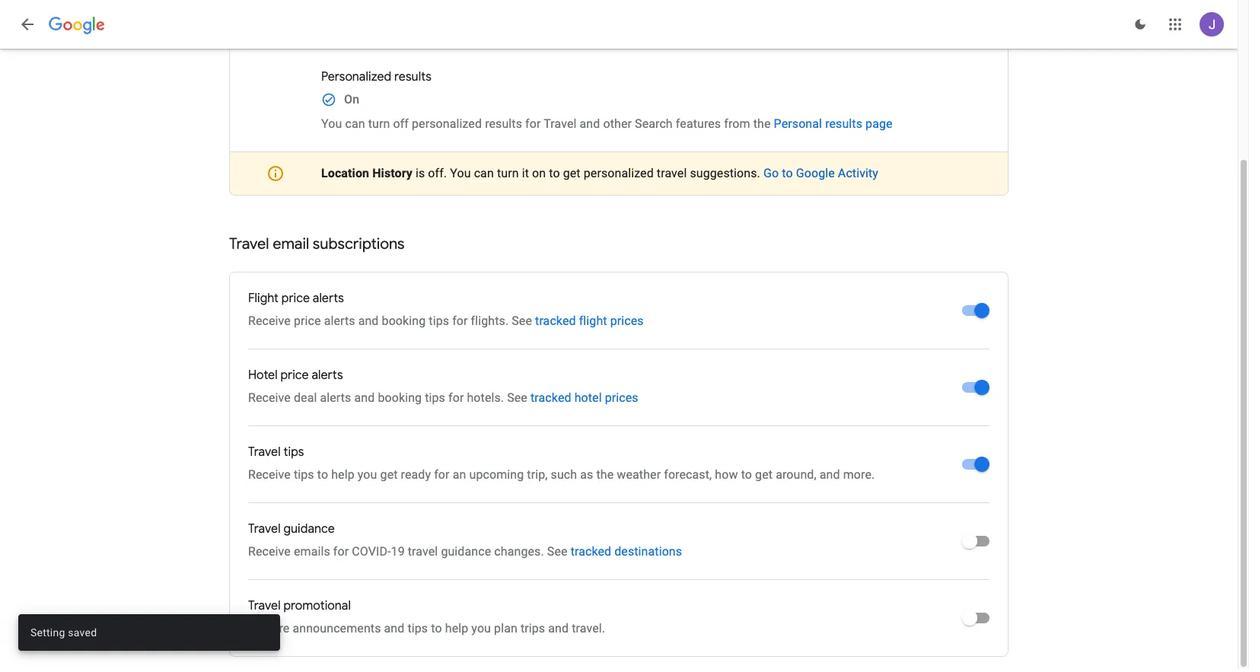 Task type: locate. For each thing, give the bounding box(es) containing it.
the right as
[[596, 467, 614, 482]]

1 horizontal spatial other
[[636, 34, 665, 49]]

tracked for flight price alerts
[[535, 314, 576, 328]]

1 horizontal spatial your
[[559, 16, 583, 30]]

page
[[865, 116, 892, 131]]

0 horizontal spatial other
[[603, 116, 632, 131]]

see right changes.
[[547, 544, 567, 559]]

receive
[[248, 314, 291, 328], [248, 390, 291, 405], [248, 467, 291, 482], [248, 544, 291, 559]]

guidance
[[283, 521, 335, 537], [441, 544, 491, 559]]

0 horizontal spatial the
[[596, 467, 614, 482]]

location history is off. you can turn it on to get personalized travel suggestions. go to google activity
[[321, 166, 878, 180]]

as
[[580, 467, 593, 482]]

turn left it
[[497, 166, 519, 180]]

1 horizontal spatial guidance
[[441, 544, 491, 559]]

your left search
[[863, 16, 888, 30]]

based down recommendations
[[394, 34, 428, 49]]

for inside travel tips receive tips to help you get ready for an upcoming trip, such as the weather forecast, how to get around, and more.
[[434, 467, 450, 482]]

1 horizontal spatial you
[[471, 621, 491, 636]]

your down recommendations
[[448, 34, 472, 49]]

google inside your travel recommendations are based on your interests, recent activity, and places you've visited. your search results are personalized based on your activity and information from other google products you use.
[[668, 34, 707, 49]]

travel inside your travel recommendations are based on your interests, recent activity, and places you've visited. your search results are personalized based on your activity and information from other google products you use.
[[349, 16, 379, 30]]

other
[[636, 34, 665, 49], [603, 116, 632, 131]]

0 vertical spatial google
[[668, 34, 707, 49]]

1 horizontal spatial help
[[445, 621, 468, 636]]

results right search
[[932, 16, 969, 30]]

personalized down you can turn off personalized results for travel and other search features from the personal results page
[[584, 166, 654, 180]]

2 vertical spatial you
[[471, 621, 491, 636]]

travel.
[[572, 621, 605, 636]]

2 vertical spatial see
[[547, 544, 567, 559]]

1 vertical spatial you
[[450, 166, 471, 180]]

for left hotels.
[[448, 390, 464, 405]]

1 vertical spatial the
[[596, 467, 614, 482]]

0 vertical spatial price
[[282, 291, 310, 306]]

are right search
[[972, 16, 989, 30]]

for up it
[[525, 116, 541, 131]]

prices for hotel price alerts
[[605, 390, 638, 405]]

1 horizontal spatial your
[[863, 16, 888, 30]]

travel down search
[[657, 166, 687, 180]]

0 vertical spatial see
[[512, 314, 532, 328]]

2 vertical spatial tracked
[[571, 544, 611, 559]]

results up off
[[394, 69, 432, 84]]

you left the plan
[[471, 621, 491, 636]]

on down recommendations
[[431, 34, 445, 49]]

you
[[762, 34, 781, 49], [358, 467, 377, 482], [471, 621, 491, 636]]

you
[[321, 116, 342, 131], [450, 166, 471, 180]]

prices inside flight price alerts receive price alerts and booking tips for flights. see tracked flight prices
[[610, 314, 644, 328]]

results
[[932, 16, 969, 30], [394, 69, 432, 84], [485, 116, 522, 131], [825, 116, 862, 131]]

travel
[[349, 16, 379, 30], [657, 166, 687, 180], [408, 544, 438, 559]]

google down activity,
[[668, 34, 707, 49]]

personal
[[774, 116, 822, 131]]

you left ready
[[358, 467, 377, 482]]

0 horizontal spatial guidance
[[283, 521, 335, 537]]

from right the 'features'
[[724, 116, 750, 131]]

1 vertical spatial other
[[603, 116, 632, 131]]

1 horizontal spatial travel
[[408, 544, 438, 559]]

get left ready
[[380, 467, 398, 482]]

get
[[563, 166, 581, 180], [380, 467, 398, 482], [755, 467, 773, 482]]

travel inside travel tips receive tips to help you get ready for an upcoming trip, such as the weather forecast, how to get around, and more.
[[248, 445, 281, 460]]

for right emails
[[333, 544, 349, 559]]

off
[[393, 116, 409, 131]]

travel right the 19
[[408, 544, 438, 559]]

receive inside hotel price alerts receive deal alerts and booking tips for hotels. see tracked hotel prices
[[248, 390, 291, 405]]

for left flights. at left
[[452, 314, 468, 328]]

deal
[[294, 390, 317, 405]]

trips
[[521, 621, 545, 636]]

google left activity
[[796, 166, 835, 180]]

for inside flight price alerts receive price alerts and booking tips for flights. see tracked flight prices
[[452, 314, 468, 328]]

other down 'recent'
[[636, 34, 665, 49]]

2 horizontal spatial you
[[762, 34, 781, 49]]

0 horizontal spatial google
[[668, 34, 707, 49]]

0 vertical spatial booking
[[382, 314, 426, 328]]

for for flight price alerts
[[452, 314, 468, 328]]

for inside travel guidance receive emails for covid-19 travel guidance changes. see tracked destinations
[[333, 544, 349, 559]]

2 vertical spatial on
[[532, 166, 546, 180]]

1 horizontal spatial from
[[724, 116, 750, 131]]

booking inside flight price alerts receive price alerts and booking tips for flights. see tracked flight prices
[[382, 314, 426, 328]]

0 vertical spatial other
[[636, 34, 665, 49]]

you inside your travel recommendations are based on your interests, recent activity, and places you've visited. your search results are personalized based on your activity and information from other google products you use.
[[762, 34, 781, 49]]

1 vertical spatial your
[[448, 34, 472, 49]]

0 vertical spatial you
[[321, 116, 342, 131]]

you inside the travel promotional feature announcements and tips to help you plan trips and travel.
[[471, 621, 491, 636]]

1 horizontal spatial personalized
[[412, 116, 482, 131]]

0 horizontal spatial help
[[331, 467, 354, 482]]

to
[[549, 166, 560, 180], [782, 166, 793, 180], [317, 467, 328, 482], [741, 467, 752, 482], [431, 621, 442, 636]]

for left an at the left of the page
[[434, 467, 450, 482]]

1 vertical spatial travel
[[657, 166, 687, 180]]

can
[[345, 116, 365, 131], [474, 166, 494, 180]]

tracked hotel prices link
[[531, 390, 638, 405]]

weather
[[617, 467, 661, 482]]

help left the plan
[[445, 621, 468, 636]]

travel for travel guidance receive emails for covid-19 travel guidance changes. see tracked destinations
[[248, 521, 281, 537]]

your up information
[[559, 16, 583, 30]]

1 horizontal spatial can
[[474, 166, 494, 180]]

location
[[321, 166, 369, 180]]

booking inside hotel price alerts receive deal alerts and booking tips for hotels. see tracked hotel prices
[[378, 390, 422, 405]]

flight
[[248, 291, 279, 306]]

and
[[721, 16, 741, 30], [517, 34, 537, 49], [580, 116, 600, 131], [358, 314, 379, 328], [354, 390, 375, 405], [820, 467, 840, 482], [384, 621, 404, 636], [548, 621, 569, 636]]

turn left off
[[368, 116, 390, 131]]

travel for travel email subscriptions
[[229, 234, 269, 253]]

0 vertical spatial on
[[542, 16, 556, 30]]

tracked
[[535, 314, 576, 328], [531, 390, 571, 405], [571, 544, 611, 559]]

personal results page link
[[774, 116, 892, 131]]

the left personal
[[753, 116, 771, 131]]

feature
[[248, 621, 290, 636]]

get left around,
[[755, 467, 773, 482]]

1 horizontal spatial the
[[753, 116, 771, 131]]

booking
[[382, 314, 426, 328], [378, 390, 422, 405]]

for for travel tips
[[434, 467, 450, 482]]

travel email subscriptions
[[229, 234, 405, 253]]

your
[[321, 16, 346, 30], [863, 16, 888, 30]]

1 vertical spatial you
[[358, 467, 377, 482]]

activity
[[475, 34, 514, 49]]

around,
[[776, 467, 816, 482]]

0 vertical spatial guidance
[[283, 521, 335, 537]]

1 receive from the top
[[248, 314, 291, 328]]

go to google activity link
[[763, 166, 878, 180]]

travel up personalized
[[349, 16, 379, 30]]

travel promotional feature announcements and tips to help you plan trips and travel.
[[248, 598, 605, 636]]

other inside your travel recommendations are based on your interests, recent activity, and places you've visited. your search results are personalized based on your activity and information from other google products you use.
[[636, 34, 665, 49]]

1 vertical spatial help
[[445, 621, 468, 636]]

personalized right off
[[412, 116, 482, 131]]

features
[[676, 116, 721, 131]]

changes.
[[494, 544, 544, 559]]

2 vertical spatial personalized
[[584, 166, 654, 180]]

1 horizontal spatial are
[[972, 16, 989, 30]]

travel inside the travel promotional feature announcements and tips to help you plan trips and travel.
[[248, 598, 281, 613]]

personalized up personalized
[[321, 34, 391, 49]]

activity
[[838, 166, 878, 180]]

based up "activity"
[[506, 16, 539, 30]]

price for hotel
[[280, 368, 309, 383]]

interests,
[[586, 16, 636, 30]]

0 vertical spatial personalized
[[321, 34, 391, 49]]

receive inside travel tips receive tips to help you get ready for an upcoming trip, such as the weather forecast, how to get around, and more.
[[248, 467, 291, 482]]

0 horizontal spatial your
[[448, 34, 472, 49]]

tracked inside flight price alerts receive price alerts and booking tips for flights. see tracked flight prices
[[535, 314, 576, 328]]

1 vertical spatial see
[[507, 390, 527, 405]]

on up information
[[542, 16, 556, 30]]

suggestions.
[[690, 166, 760, 180]]

your
[[559, 16, 583, 30], [448, 34, 472, 49]]

are up "activity"
[[485, 16, 503, 30]]

recent
[[639, 16, 674, 30]]

travel
[[544, 116, 577, 131], [229, 234, 269, 253], [248, 445, 281, 460], [248, 521, 281, 537], [248, 598, 281, 613]]

tracked for hotel price alerts
[[531, 390, 571, 405]]

prices
[[610, 314, 644, 328], [605, 390, 638, 405]]

you right the off.
[[450, 166, 471, 180]]

see
[[512, 314, 532, 328], [507, 390, 527, 405], [547, 544, 567, 559]]

0 vertical spatial prices
[[610, 314, 644, 328]]

1 vertical spatial booking
[[378, 390, 422, 405]]

1 vertical spatial can
[[474, 166, 494, 180]]

for inside hotel price alerts receive deal alerts and booking tips for hotels. see tracked hotel prices
[[448, 390, 464, 405]]

0 horizontal spatial your
[[321, 16, 346, 30]]

from down interests,
[[607, 34, 633, 49]]

guidance left changes.
[[441, 544, 491, 559]]

booking for hotel price alerts
[[378, 390, 422, 405]]

travel guidance receive emails for covid-19 travel guidance changes. see tracked destinations
[[248, 521, 682, 559]]

search
[[635, 116, 673, 131]]

1 vertical spatial google
[[796, 166, 835, 180]]

1 vertical spatial turn
[[497, 166, 519, 180]]

history
[[372, 166, 412, 180]]

1 your from the left
[[321, 16, 346, 30]]

tracked left flight
[[535, 314, 576, 328]]

you up location
[[321, 116, 342, 131]]

0 vertical spatial from
[[607, 34, 633, 49]]

are
[[485, 16, 503, 30], [972, 16, 989, 30]]

upcoming
[[469, 467, 524, 482]]

based
[[506, 16, 539, 30], [394, 34, 428, 49]]

4 receive from the top
[[248, 544, 291, 559]]

your up personalized
[[321, 16, 346, 30]]

tracked inside hotel price alerts receive deal alerts and booking tips for hotels. see tracked hotel prices
[[531, 390, 571, 405]]

0 vertical spatial tracked
[[535, 314, 576, 328]]

tracked left hotel
[[531, 390, 571, 405]]

prices right hotel
[[605, 390, 638, 405]]

for for hotel price alerts
[[448, 390, 464, 405]]

travel inside travel guidance receive emails for covid-19 travel guidance changes. see tracked destinations
[[248, 521, 281, 537]]

get right it
[[563, 166, 581, 180]]

you can turn off personalized results for travel and other search features from the personal results page
[[321, 116, 892, 131]]

0 vertical spatial travel
[[349, 16, 379, 30]]

you inside travel tips receive tips to help you get ready for an upcoming trip, such as the weather forecast, how to get around, and more.
[[358, 467, 377, 482]]

tips
[[429, 314, 449, 328], [425, 390, 445, 405], [283, 445, 304, 460], [294, 467, 314, 482], [408, 621, 428, 636]]

1 vertical spatial based
[[394, 34, 428, 49]]

1 horizontal spatial google
[[796, 166, 835, 180]]

2 vertical spatial price
[[280, 368, 309, 383]]

can down on
[[345, 116, 365, 131]]

flights.
[[471, 314, 509, 328]]

see for hotel price alerts
[[507, 390, 527, 405]]

personalized
[[321, 34, 391, 49], [412, 116, 482, 131], [584, 166, 654, 180]]

price
[[282, 291, 310, 306], [294, 314, 321, 328], [280, 368, 309, 383]]

for
[[525, 116, 541, 131], [452, 314, 468, 328], [448, 390, 464, 405], [434, 467, 450, 482], [333, 544, 349, 559]]

see right hotels.
[[507, 390, 527, 405]]

2 vertical spatial travel
[[408, 544, 438, 559]]

0 horizontal spatial can
[[345, 116, 365, 131]]

google
[[668, 34, 707, 49], [796, 166, 835, 180]]

1 horizontal spatial turn
[[497, 166, 519, 180]]

19
[[391, 544, 405, 559]]

go back image
[[18, 15, 37, 33]]

0 horizontal spatial are
[[485, 16, 503, 30]]

on right it
[[532, 166, 546, 180]]

alerts
[[313, 291, 344, 306], [324, 314, 355, 328], [312, 368, 343, 383], [320, 390, 351, 405]]

1 vertical spatial tracked
[[531, 390, 571, 405]]

see right flights. at left
[[512, 314, 532, 328]]

prices right flight
[[610, 314, 644, 328]]

hotel
[[574, 390, 602, 405]]

flight
[[579, 314, 607, 328]]

0 vertical spatial you
[[762, 34, 781, 49]]

0 horizontal spatial turn
[[368, 116, 390, 131]]

and inside flight price alerts receive price alerts and booking tips for flights. see tracked flight prices
[[358, 314, 379, 328]]

guidance up emails
[[283, 521, 335, 537]]

hotel
[[248, 368, 278, 383]]

prices inside hotel price alerts receive deal alerts and booking tips for hotels. see tracked hotel prices
[[605, 390, 638, 405]]

0 horizontal spatial personalized
[[321, 34, 391, 49]]

price inside hotel price alerts receive deal alerts and booking tips for hotels. see tracked hotel prices
[[280, 368, 309, 383]]

1 vertical spatial prices
[[605, 390, 638, 405]]

turn
[[368, 116, 390, 131], [497, 166, 519, 180]]

the inside travel tips receive tips to help you get ready for an upcoming trip, such as the weather forecast, how to get around, and more.
[[596, 467, 614, 482]]

you down places at the top right of page
[[762, 34, 781, 49]]

personalized results
[[321, 69, 432, 84]]

the
[[753, 116, 771, 131], [596, 467, 614, 482]]

0 vertical spatial help
[[331, 467, 354, 482]]

0 horizontal spatial travel
[[349, 16, 379, 30]]

0 horizontal spatial from
[[607, 34, 633, 49]]

1 horizontal spatial get
[[563, 166, 581, 180]]

1 horizontal spatial based
[[506, 16, 539, 30]]

ready
[[401, 467, 431, 482]]

see inside hotel price alerts receive deal alerts and booking tips for hotels. see tracked hotel prices
[[507, 390, 527, 405]]

0 horizontal spatial you
[[358, 467, 377, 482]]

other left search
[[603, 116, 632, 131]]

flight price alerts receive price alerts and booking tips for flights. see tracked flight prices
[[248, 291, 644, 328]]

personalized inside your travel recommendations are based on your interests, recent activity, and places you've visited. your search results are personalized based on your activity and information from other google products you use.
[[321, 34, 391, 49]]

2 receive from the top
[[248, 390, 291, 405]]

subscriptions
[[313, 234, 405, 253]]

1 vertical spatial guidance
[[441, 544, 491, 559]]

receive inside flight price alerts receive price alerts and booking tips for flights. see tracked flight prices
[[248, 314, 291, 328]]

3 receive from the top
[[248, 467, 291, 482]]

on
[[542, 16, 556, 30], [431, 34, 445, 49], [532, 166, 546, 180]]

help left ready
[[331, 467, 354, 482]]

it
[[522, 166, 529, 180]]

1 are from the left
[[485, 16, 503, 30]]

see inside flight price alerts receive price alerts and booking tips for flights. see tracked flight prices
[[512, 314, 532, 328]]

can left it
[[474, 166, 494, 180]]

from
[[607, 34, 633, 49], [724, 116, 750, 131]]

tracked left destinations
[[571, 544, 611, 559]]



Task type: vqa. For each thing, say whether or not it's contained in the screenshot.
results within Your Travel Recommendations Are Based On Your Interests, Recent Activity, And Places You'Ve Visited. Your Search Results Are Personalized Based On Your Activity And Information From Other Google Products You Use.
yes



Task type: describe. For each thing, give the bounding box(es) containing it.
0 horizontal spatial you
[[321, 116, 342, 131]]

and inside hotel price alerts receive deal alerts and booking tips for hotels. see tracked hotel prices
[[354, 390, 375, 405]]

2 your from the left
[[863, 16, 888, 30]]

results left page
[[825, 116, 862, 131]]

see for flight price alerts
[[512, 314, 532, 328]]

2 horizontal spatial travel
[[657, 166, 687, 180]]

0 vertical spatial turn
[[368, 116, 390, 131]]

tracked inside travel guidance receive emails for covid-19 travel guidance changes. see tracked destinations
[[571, 544, 611, 559]]

go
[[763, 166, 779, 180]]

see inside travel guidance receive emails for covid-19 travel guidance changes. see tracked destinations
[[547, 544, 567, 559]]

2 horizontal spatial personalized
[[584, 166, 654, 180]]

saved
[[68, 626, 97, 639]]

help inside the travel promotional feature announcements and tips to help you plan trips and travel.
[[445, 621, 468, 636]]

you've
[[784, 16, 818, 30]]

travel tips receive tips to help you get ready for an upcoming trip, such as the weather forecast, how to get around, and more.
[[248, 445, 875, 482]]

travel for travel promotional feature announcements and tips to help you plan trips and travel.
[[248, 598, 281, 613]]

0 vertical spatial can
[[345, 116, 365, 131]]

0 vertical spatial your
[[559, 16, 583, 30]]

travel for travel tips receive tips to help you get ready for an upcoming trip, such as the weather forecast, how to get around, and more.
[[248, 445, 281, 460]]

emails
[[294, 544, 330, 559]]

0 horizontal spatial get
[[380, 467, 398, 482]]

results inside your travel recommendations are based on your interests, recent activity, and places you've visited. your search results are personalized based on your activity and information from other google products you use.
[[932, 16, 969, 30]]

products
[[710, 34, 759, 49]]

setting
[[30, 626, 65, 639]]

tips inside the travel promotional feature announcements and tips to help you plan trips and travel.
[[408, 621, 428, 636]]

results up it
[[485, 116, 522, 131]]

hotels.
[[467, 390, 504, 405]]

is
[[416, 166, 425, 180]]

more.
[[843, 467, 875, 482]]

visited.
[[821, 16, 860, 30]]

plan
[[494, 621, 517, 636]]

0 vertical spatial based
[[506, 16, 539, 30]]

2 are from the left
[[972, 16, 989, 30]]

information
[[540, 34, 604, 49]]

travel inside travel guidance receive emails for covid-19 travel guidance changes. see tracked destinations
[[408, 544, 438, 559]]

tracked destinations link
[[571, 544, 682, 559]]

prices for flight price alerts
[[610, 314, 644, 328]]

an
[[453, 467, 466, 482]]

1 vertical spatial price
[[294, 314, 321, 328]]

recommendations
[[382, 16, 482, 30]]

promotional
[[283, 598, 351, 613]]

announcements
[[293, 621, 381, 636]]

0 horizontal spatial based
[[394, 34, 428, 49]]

trip,
[[527, 467, 548, 482]]

search
[[892, 16, 928, 30]]

places
[[745, 16, 781, 30]]

help inside travel tips receive tips to help you get ready for an upcoming trip, such as the weather forecast, how to get around, and more.
[[331, 467, 354, 482]]

use.
[[784, 34, 807, 49]]

booking for flight price alerts
[[382, 314, 426, 328]]

such
[[551, 467, 577, 482]]

receive inside travel guidance receive emails for covid-19 travel guidance changes. see tracked destinations
[[248, 544, 291, 559]]

activity,
[[677, 16, 718, 30]]

from inside your travel recommendations are based on your interests, recent activity, and places you've visited. your search results are personalized based on your activity and information from other google products you use.
[[607, 34, 633, 49]]

personalized
[[321, 69, 391, 84]]

change appearance image
[[1122, 6, 1158, 43]]

destinations
[[614, 544, 682, 559]]

1 vertical spatial from
[[724, 116, 750, 131]]

email
[[273, 234, 309, 253]]

setting saved
[[30, 626, 97, 639]]

2 horizontal spatial get
[[755, 467, 773, 482]]

covid-
[[352, 544, 391, 559]]

and inside travel tips receive tips to help you get ready for an upcoming trip, such as the weather forecast, how to get around, and more.
[[820, 467, 840, 482]]

how
[[715, 467, 738, 482]]

1 vertical spatial on
[[431, 34, 445, 49]]

forecast,
[[664, 467, 712, 482]]

off.
[[428, 166, 447, 180]]

tips inside flight price alerts receive price alerts and booking tips for flights. see tracked flight prices
[[429, 314, 449, 328]]

price for flight
[[282, 291, 310, 306]]

0 vertical spatial the
[[753, 116, 771, 131]]

1 horizontal spatial you
[[450, 166, 471, 180]]

your travel recommendations are based on your interests, recent activity, and places you've visited. your search results are personalized based on your activity and information from other google products you use.
[[321, 16, 989, 49]]

to inside the travel promotional feature announcements and tips to help you plan trips and travel.
[[431, 621, 442, 636]]

tracked flight prices link
[[535, 314, 644, 328]]

1 vertical spatial personalized
[[412, 116, 482, 131]]

tips inside hotel price alerts receive deal alerts and booking tips for hotels. see tracked hotel prices
[[425, 390, 445, 405]]

on
[[344, 92, 359, 107]]

hotel price alerts receive deal alerts and booking tips for hotels. see tracked hotel prices
[[248, 368, 638, 405]]



